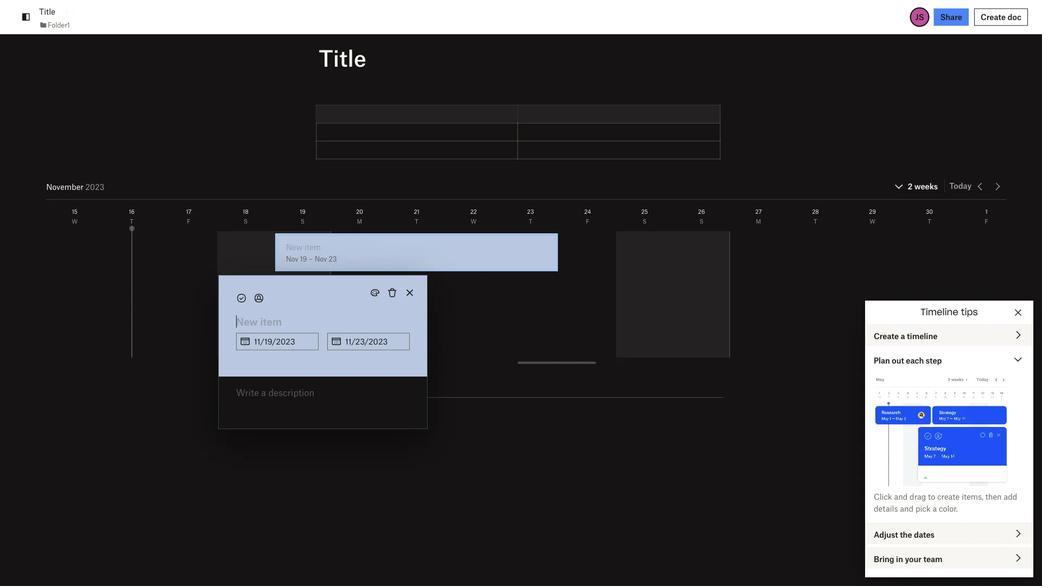 Task type: vqa. For each thing, say whether or not it's contained in the screenshot.
'Tips'
yes



Task type: describe. For each thing, give the bounding box(es) containing it.
18 s
[[243, 208, 248, 224]]

f for 24 f
[[586, 218, 589, 224]]

create for create doc
[[981, 12, 1006, 22]]

title link
[[39, 6, 55, 18]]

items,
[[962, 492, 983, 501]]

20
[[356, 208, 363, 215]]

folder1
[[48, 21, 70, 29]]

29
[[869, 208, 876, 215]]

f for 1 f
[[985, 218, 988, 224]]

second
[[941, 564, 967, 573]]

29 w
[[869, 208, 876, 224]]

17 f
[[186, 208, 191, 224]]

adjust the dates button
[[865, 523, 1033, 544]]

create
[[937, 492, 960, 501]]

share
[[940, 12, 962, 22]]

december 2023
[[958, 182, 1016, 191]]

23 t
[[527, 208, 534, 224]]

pick
[[916, 504, 931, 513]]

add
[[1004, 492, 1017, 501]]

adjust
[[874, 530, 898, 539]]

drag
[[910, 492, 926, 501]]

16 t
[[129, 208, 134, 224]]

create a timeline link
[[865, 324, 1033, 346]]

click
[[874, 492, 892, 501]]

bring in your team button
[[865, 547, 1033, 569]]

0 vertical spatial and
[[894, 492, 908, 501]]

plan out each step
[[874, 355, 942, 365]]

2 weeks
[[908, 182, 938, 191]]

new item nov 19 – nov 23
[[286, 242, 337, 263]]

step
[[926, 355, 942, 365]]

folder1 link
[[39, 19, 70, 30]]

26 s
[[698, 208, 705, 224]]

2023 for november 2023
[[85, 182, 104, 191]]

25
[[641, 208, 648, 215]]

each
[[906, 355, 924, 365]]

f for 17 f
[[187, 218, 190, 224]]

27 m
[[755, 208, 762, 224]]

w for 22 w
[[471, 218, 476, 224]]

december
[[958, 182, 995, 191]]

timeline
[[907, 331, 938, 341]]

updated 1 second ago
[[903, 564, 982, 573]]

1 vertical spatial 1
[[936, 564, 939, 573]]

18
[[243, 208, 248, 215]]

a inside click and drag to create items, then add details and pick a color.
[[933, 504, 937, 513]]

today button
[[944, 179, 972, 192]]

24
[[584, 208, 591, 215]]

september
[[46, 182, 86, 191]]

2 weeks button
[[892, 180, 944, 193]]

click and drag to create items, then add details and pick a color.
[[874, 492, 1017, 513]]

1 19 from the top
[[300, 208, 305, 215]]

2023 for october 2023
[[77, 182, 96, 191]]

team
[[923, 554, 943, 564]]

bring in your team
[[874, 554, 943, 564]]

1 horizontal spatial 23
[[527, 208, 534, 215]]

24 f
[[584, 208, 591, 224]]

22 w
[[470, 208, 477, 224]]

1 f
[[985, 208, 988, 224]]

2023 for december 2023
[[997, 182, 1016, 191]]

s for 26 s
[[700, 218, 703, 224]]

timeline
[[921, 308, 958, 317]]

t for 30 t
[[928, 218, 931, 224]]

share button
[[934, 8, 969, 26]]

2023 for september 2023
[[88, 182, 107, 191]]

17
[[186, 208, 191, 215]]

your
[[905, 554, 922, 564]]

today
[[949, 181, 972, 190]]

15 w
[[72, 208, 78, 224]]

updated
[[903, 564, 934, 573]]

create a timeline button
[[865, 324, 1033, 346]]

19 inside the new item nov 19 – nov 23
[[300, 255, 307, 263]]

doc
[[1008, 12, 1021, 22]]

out
[[892, 355, 904, 365]]

bring
[[874, 554, 894, 564]]

m for 27 m
[[756, 218, 761, 224]]

16
[[129, 208, 134, 215]]

js
[[915, 12, 924, 22]]

27
[[755, 208, 762, 215]]

timeline tips
[[921, 308, 978, 317]]

w for 29 w
[[870, 218, 875, 224]]



Task type: locate. For each thing, give the bounding box(es) containing it.
0 horizontal spatial 1
[[936, 564, 939, 573]]

0 horizontal spatial m
[[357, 218, 362, 224]]

22
[[470, 208, 477, 215]]

s up new
[[301, 218, 305, 224]]

f down 17
[[187, 218, 190, 224]]

w down 22
[[471, 218, 476, 224]]

1 horizontal spatial a
[[933, 504, 937, 513]]

s down 18
[[244, 218, 248, 224]]

adjust the dates link
[[865, 523, 1033, 544]]

0 horizontal spatial f
[[187, 218, 190, 224]]

t inside 21 t
[[415, 218, 418, 224]]

in
[[896, 554, 903, 564]]

s inside the 25 s
[[643, 218, 646, 224]]

1 down team
[[936, 564, 939, 573]]

create doc button
[[974, 8, 1028, 26]]

f inside 24 f
[[586, 218, 589, 224]]

a
[[901, 331, 905, 341], [933, 504, 937, 513]]

create a timeline
[[874, 331, 938, 341]]

2
[[908, 182, 912, 191]]

1 vertical spatial title
[[319, 44, 366, 71]]

1 down the december 2023
[[985, 208, 988, 215]]

0 vertical spatial create
[[981, 12, 1006, 22]]

2 w from the left
[[471, 218, 476, 224]]

0 vertical spatial title
[[39, 7, 55, 16]]

1 horizontal spatial f
[[586, 218, 589, 224]]

then
[[986, 492, 1002, 501]]

create
[[981, 12, 1006, 22], [874, 331, 899, 341]]

0 vertical spatial 23
[[527, 208, 534, 215]]

3 f from the left
[[985, 218, 988, 224]]

m down '20'
[[357, 218, 362, 224]]

wrapper timeline assign image
[[252, 292, 265, 305]]

create up plan
[[874, 331, 899, 341]]

dates
[[914, 530, 935, 539]]

f down the december 2023
[[985, 218, 988, 224]]

0 horizontal spatial a
[[901, 331, 905, 341]]

s down 25
[[643, 218, 646, 224]]

and
[[894, 492, 908, 501], [900, 504, 913, 513]]

1 w from the left
[[72, 218, 78, 224]]

1 vertical spatial a
[[933, 504, 937, 513]]

1
[[985, 208, 988, 215], [936, 564, 939, 573]]

23 inside the new item nov 19 – nov 23
[[329, 255, 337, 263]]

september 2023
[[46, 182, 107, 191]]

s inside the 18 s
[[244, 218, 248, 224]]

a left timeline
[[901, 331, 905, 341]]

a inside create a timeline popup button
[[901, 331, 905, 341]]

adjust the dates
[[874, 530, 935, 539]]

bring in your team link
[[865, 547, 1033, 569]]

plan out each step button
[[865, 348, 1033, 370]]

js button
[[910, 7, 929, 27]]

t inside 23 t
[[529, 218, 532, 224]]

and left pick
[[900, 504, 913, 513]]

15
[[72, 208, 77, 215]]

m
[[357, 218, 362, 224], [756, 218, 761, 224]]

1 f from the left
[[187, 218, 190, 224]]

0 vertical spatial 1
[[985, 208, 988, 215]]

3 w from the left
[[870, 218, 875, 224]]

t for 28 t
[[814, 218, 817, 224]]

25 s
[[641, 208, 648, 224]]

26
[[698, 208, 705, 215]]

s for 25 s
[[643, 218, 646, 224]]

4 2023 from the left
[[997, 182, 1016, 191]]

0 vertical spatial 19
[[300, 208, 305, 215]]

2 s from the left
[[301, 218, 305, 224]]

s for 19 s
[[301, 218, 305, 224]]

w for 15 w
[[72, 218, 78, 224]]

s for 18 s
[[244, 218, 248, 224]]

4 s from the left
[[700, 218, 703, 224]]

plan out each step link
[[865, 348, 1033, 370]]

0 horizontal spatial 23
[[329, 255, 337, 263]]

m inside 27 m
[[756, 218, 761, 224]]

4 t from the left
[[814, 218, 817, 224]]

t inside 30 t
[[928, 218, 931, 224]]

0 horizontal spatial create
[[874, 331, 899, 341]]

t
[[130, 218, 133, 224], [415, 218, 418, 224], [529, 218, 532, 224], [814, 218, 817, 224], [928, 218, 931, 224]]

1 horizontal spatial create
[[981, 12, 1006, 22]]

nov down new
[[286, 255, 298, 263]]

1 vertical spatial create
[[874, 331, 899, 341]]

1 horizontal spatial title
[[319, 44, 366, 71]]

1 vertical spatial and
[[900, 504, 913, 513]]

1 t from the left
[[130, 218, 133, 224]]

21
[[414, 208, 419, 215]]

create doc
[[981, 12, 1021, 22]]

19 left –
[[300, 255, 307, 263]]

2 19 from the top
[[300, 255, 307, 263]]

2 m from the left
[[756, 218, 761, 224]]

2 horizontal spatial w
[[870, 218, 875, 224]]

and left the drag
[[894, 492, 908, 501]]

2 t from the left
[[415, 218, 418, 224]]

color.
[[939, 504, 958, 513]]

t inside 16 t
[[130, 218, 133, 224]]

s
[[244, 218, 248, 224], [301, 218, 305, 224], [643, 218, 646, 224], [700, 218, 703, 224]]

plan
[[874, 355, 890, 365]]

m inside 20 m
[[357, 218, 362, 224]]

create left doc
[[981, 12, 1006, 22]]

1 nov from the left
[[286, 255, 298, 263]]

w down 29 in the top right of the page
[[870, 218, 875, 224]]

create inside popup button
[[981, 12, 1006, 22]]

1 s from the left
[[244, 218, 248, 224]]

title
[[39, 7, 55, 16], [319, 44, 366, 71]]

f down 24
[[586, 218, 589, 224]]

1 horizontal spatial m
[[756, 218, 761, 224]]

2023
[[77, 182, 96, 191], [85, 182, 104, 191], [88, 182, 107, 191], [997, 182, 1016, 191]]

2 f from the left
[[586, 218, 589, 224]]

28
[[812, 208, 819, 215]]

1 vertical spatial 19
[[300, 255, 307, 263]]

t for 16 t
[[130, 218, 133, 224]]

s inside 19 s
[[301, 218, 305, 224]]

0 vertical spatial a
[[901, 331, 905, 341]]

23
[[527, 208, 534, 215], [329, 255, 337, 263]]

october 2023
[[46, 182, 96, 191]]

october
[[46, 182, 76, 191]]

nov
[[286, 255, 298, 263], [315, 255, 327, 263]]

None text field
[[254, 334, 318, 350], [345, 334, 409, 350], [254, 334, 318, 350], [345, 334, 409, 350]]

–
[[309, 255, 313, 263]]

f
[[187, 218, 190, 224], [586, 218, 589, 224], [985, 218, 988, 224]]

1 2023 from the left
[[77, 182, 96, 191]]

3 t from the left
[[529, 218, 532, 224]]

details
[[874, 504, 898, 513]]

november
[[46, 182, 83, 191]]

a right pick
[[933, 504, 937, 513]]

2 2023 from the left
[[85, 182, 104, 191]]

0 horizontal spatial w
[[72, 218, 78, 224]]

2 nov from the left
[[315, 255, 327, 263]]

30
[[926, 208, 933, 215]]

21 t
[[414, 208, 419, 224]]

create for create a timeline
[[874, 331, 899, 341]]

item
[[305, 242, 321, 251]]

30 t
[[926, 208, 933, 224]]

t for 23 t
[[529, 218, 532, 224]]

1 horizontal spatial nov
[[315, 255, 327, 263]]

the
[[900, 530, 912, 539]]

20 m
[[356, 208, 363, 224]]

weeks
[[914, 182, 938, 191]]

tips
[[961, 308, 978, 317]]

to
[[928, 492, 935, 501]]

ago
[[969, 564, 982, 573]]

m down "27"
[[756, 218, 761, 224]]

november 2023
[[46, 182, 104, 191]]

create inside popup button
[[874, 331, 899, 341]]

t inside 28 t
[[814, 218, 817, 224]]

t for 21 t
[[415, 218, 418, 224]]

3 s from the left
[[643, 218, 646, 224]]

w inside "22 w"
[[471, 218, 476, 224]]

28 t
[[812, 208, 819, 224]]

m for 20 m
[[357, 218, 362, 224]]

1 inside 1 f
[[985, 208, 988, 215]]

5 t from the left
[[928, 218, 931, 224]]

1 vertical spatial 23
[[329, 255, 337, 263]]

nov right –
[[315, 255, 327, 263]]

19 up new
[[300, 208, 305, 215]]

s inside 26 s
[[700, 218, 703, 224]]

19 s
[[300, 208, 305, 224]]

1 horizontal spatial 1
[[985, 208, 988, 215]]

0 horizontal spatial title
[[39, 7, 55, 16]]

w inside 29 w
[[870, 218, 875, 224]]

2 horizontal spatial f
[[985, 218, 988, 224]]

w down 15
[[72, 218, 78, 224]]

1 horizontal spatial w
[[471, 218, 476, 224]]

3 2023 from the left
[[88, 182, 107, 191]]

19
[[300, 208, 305, 215], [300, 255, 307, 263]]

caption
[[332, 374, 364, 386]]

0 horizontal spatial nov
[[286, 255, 298, 263]]

f inside 17 f
[[187, 218, 190, 224]]

s down 26
[[700, 218, 703, 224]]

1 m from the left
[[357, 218, 362, 224]]



